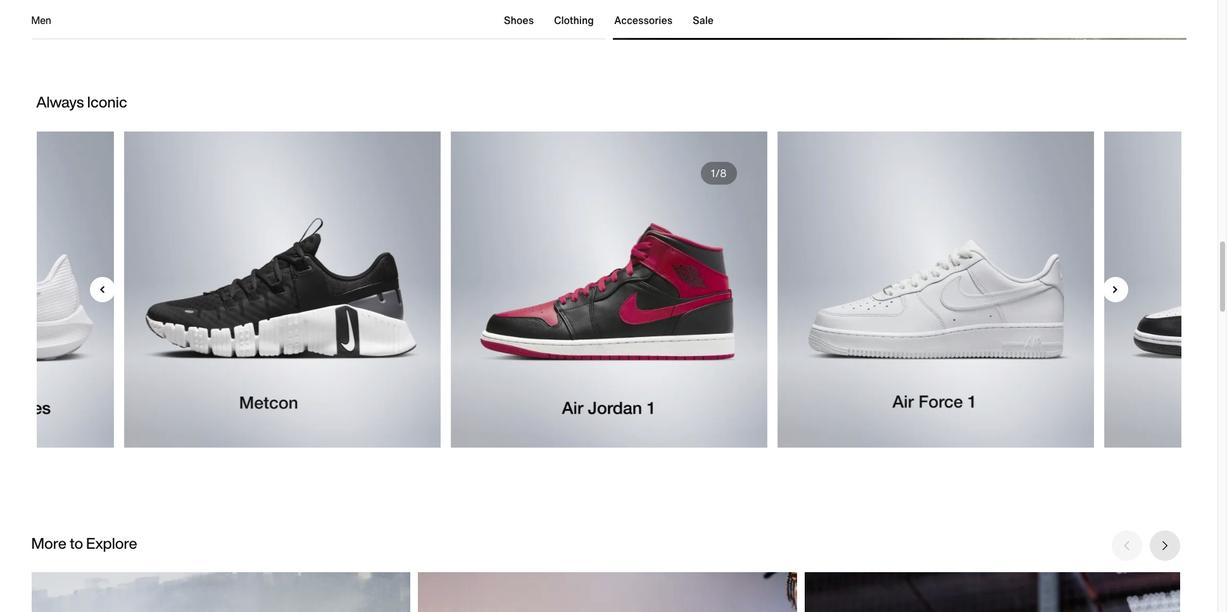 Task type: describe. For each thing, give the bounding box(es) containing it.
1 / 8
[[711, 166, 727, 181]]

iconic
[[87, 91, 127, 113]]

8
[[720, 166, 727, 181]]

/
[[715, 166, 720, 181]]

secondary element
[[31, 0, 1186, 38]]

3 men's shoes, clothing & accessories image from the left
[[805, 573, 1184, 613]]

explore
[[86, 532, 137, 555]]

more
[[31, 532, 67, 555]]

men
[[31, 13, 51, 28]]

1
[[711, 166, 715, 181]]

more to explore
[[31, 532, 137, 555]]



Task type: locate. For each thing, give the bounding box(es) containing it.
sale
[[693, 13, 714, 28]]

always
[[36, 91, 84, 113]]

clothing
[[554, 13, 594, 28]]

1 men's shoes, clothing & accessories image from the left
[[31, 573, 410, 613]]

clothing link
[[554, 10, 594, 30]]

sale link
[[693, 10, 714, 30]]

0 horizontal spatial men's shoes, clothing & accessories image
[[31, 573, 410, 613]]

1 horizontal spatial men's shoes, clothing & accessories image
[[418, 573, 797, 613]]

menu
[[504, 10, 714, 30]]

accessories
[[614, 13, 673, 28]]

2 horizontal spatial men's shoes, clothing & accessories image
[[805, 573, 1184, 613]]

accessories link
[[614, 10, 673, 30]]

menu inside the secondary element
[[504, 10, 714, 30]]

always iconic
[[36, 91, 127, 113]]

to
[[70, 532, 83, 555]]

menu containing shoes
[[504, 10, 714, 30]]

2 men's shoes, clothing & accessories image from the left
[[418, 573, 797, 613]]

shoes link
[[504, 10, 534, 30]]

men's shoes, clothing & accessories image
[[31, 573, 410, 613], [418, 573, 797, 613], [805, 573, 1184, 613]]

shoes
[[504, 13, 534, 28]]



Task type: vqa. For each thing, say whether or not it's contained in the screenshot.
the + more dropdown button to the bottom
no



